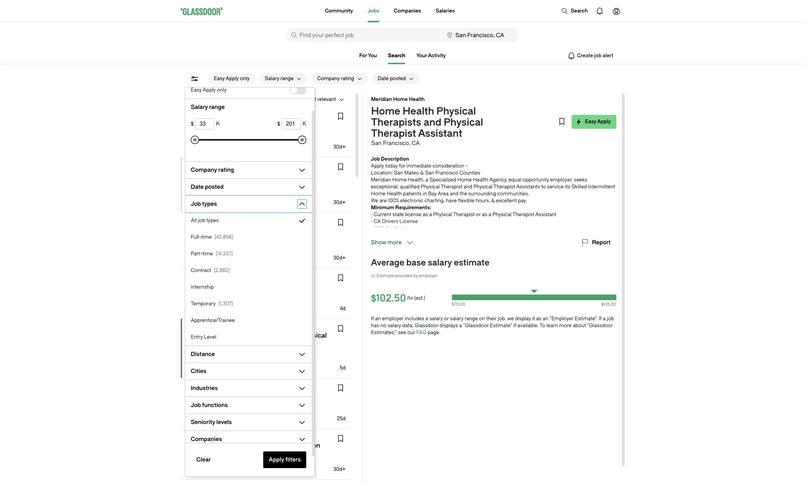 Task type: vqa. For each thing, say whether or not it's contained in the screenshot.
Health
yes



Task type: describe. For each thing, give the bounding box(es) containing it.
none field search keyword
[[286, 28, 441, 42]]

show more button
[[371, 238, 415, 247]]

salary inside popup button
[[265, 76, 279, 82]]

est.) inside san francisco, ca $70.00 - $135.00 per hour (employer est.) easy apply
[[272, 359, 281, 365]]

san right the 40,699
[[203, 97, 212, 102]]

search button
[[558, 4, 592, 18]]

types inside all job types button
[[206, 218, 219, 224]]

or inside job description apply today for immediate consideration - location: san mateo & san francisco counties meridian home health, a specialized home health agency, equal opportunity employer, seeks exceptional, qualified physical therapist and physical therapist assistants to service its skilled intermittent home health patients in bay area and the surrounding communities. we are 100% electronic charting, have flexible hours, & excellent pay. minimum requirements: · current state license as a physical therapist or as a physical therapist assistant · ca drivers license · cpr certified
[[476, 212, 481, 218]]

san inside san francisco, ca $70.00 - $135.00 per hour (employer est.) easy apply
[[186, 351, 195, 357]]

temporary
[[191, 301, 216, 307]]

- down san francisco, ca
[[202, 460, 204, 466]]

- inside job description apply today for immediate consideration - location: san mateo & san francisco counties meridian home health, a specialized home health agency, equal opportunity employer, seeks exceptional, qualified physical therapist and physical therapist assistants to service its skilled intermittent home health patients in bay area and the surrounding communities. we are 100% electronic charting, have flexible hours, & excellent pay. minimum requirements: · current state license as a physical therapist or as a physical therapist assistant · ca drivers license · cpr certified
[[466, 163, 468, 169]]

2 k from the left
[[302, 120, 306, 127]]

levels
[[216, 419, 232, 426]]

san francisco, ca
[[186, 452, 229, 458]]

their
[[487, 316, 497, 322]]

job inside if an employer includes a salary or salary range on their job, we display it as an "employer estimate".  if a job has no salary data, glassdoor displays a "glassdoor estimate" if available.  to learn more about "glassdoor estimates," see our
[[607, 316, 615, 322]]

seeks
[[574, 177, 588, 183]]

ca left jobs
[[239, 97, 246, 102]]

orthocare
[[186, 112, 211, 118]]

posted for right date posted popup button
[[390, 76, 406, 82]]

has
[[371, 323, 380, 329]]

for you link
[[360, 53, 377, 59]]

have
[[446, 198, 457, 204]]

(employer inside united states $100k (employer est.) easy apply
[[201, 193, 225, 199]]

francisco, for san francisco, ca
[[197, 452, 220, 458]]

job types
[[191, 201, 217, 207]]

0 horizontal spatial salary range
[[191, 104, 225, 110]]

faq link
[[417, 330, 427, 336]]

ca down protection
[[222, 452, 229, 458]]

meridian inside job description apply today for immediate consideration - location: san mateo & san francisco counties meridian home health, a specialized home health agency, equal opportunity employer, seeks exceptional, qualified physical therapist and physical therapist assistants to service its skilled intermittent home health patients in bay area and the surrounding communities. we are 100% electronic charting, have flexible hours, & excellent pay. minimum requirements: · current state license as a physical therapist or as a physical therapist assistant · ca drivers license · cpr certified
[[371, 177, 391, 183]]

average
[[371, 258, 405, 268]]

25d
[[337, 416, 346, 422]]

community
[[325, 8, 353, 14]]

fire
[[205, 435, 215, 441]]

entry level
[[191, 334, 216, 340]]

a right health,
[[426, 177, 429, 183]]

average base salary estimate
[[371, 258, 490, 268]]

francisco, up sports
[[214, 97, 238, 102]]

brisbane,
[[186, 401, 208, 407]]

bay
[[428, 191, 437, 197]]

2 an from the left
[[543, 316, 549, 322]]

$16.00
[[186, 460, 201, 466]]

company rating for company rating popup button
[[317, 76, 354, 82]]

1 vertical spatial &
[[421, 170, 424, 176]]

mission
[[201, 166, 219, 171]]

nevada
[[186, 435, 204, 441]]

0 horizontal spatial salary
[[191, 104, 208, 110]]

30d+ for $38.00
[[334, 144, 346, 150]]

Search keyword field
[[286, 28, 441, 42]]

(employer down companies dropdown button
[[245, 460, 268, 466]]

protection
[[216, 435, 240, 441]]

1 vertical spatial date
[[191, 184, 204, 190]]

companies button
[[185, 434, 295, 445]]

salaries
[[436, 8, 455, 14]]

it
[[533, 316, 535, 322]]

$90k
[[186, 300, 198, 305]]

2 · from the top
[[371, 219, 373, 225]]

intermittent
[[589, 184, 616, 190]]

0 horizontal spatial search
[[388, 53, 406, 59]]

2 vertical spatial and
[[450, 191, 459, 197]]

none field search location
[[442, 28, 519, 42]]

equal
[[509, 177, 522, 183]]

ca inside job description apply today for immediate consideration - location: san mateo & san francisco counties meridian home health, a specialized home health agency, equal opportunity employer, seeks exceptional, qualified physical therapist and physical therapist assistants to service its skilled intermittent home health patients in bay area and the surrounding communities. we are 100% electronic charting, have flexible hours, & excellent pay. minimum requirements: · current state license as a physical therapist or as a physical therapist assistant · ca drivers license · cpr certified
[[374, 219, 381, 225]]

[2,882]
[[214, 268, 230, 274]]

0 horizontal spatial inc.
[[226, 384, 235, 390]]

posted for the bottommost date posted popup button
[[205, 184, 224, 190]]

consideration
[[433, 163, 465, 169]]

report button
[[581, 238, 611, 247]]

description
[[381, 156, 409, 162]]

cities button
[[185, 366, 295, 377]]

hour inside brisbane, ca $20.00 - $25.00 per hour (employer est.) easy apply
[[233, 410, 244, 416]]

therapists
[[371, 117, 421, 128]]

your activity link
[[417, 53, 446, 59]]

easy inside united states $100k (employer est.) easy apply
[[192, 202, 201, 207]]

(employer inside brisbane, ca $20.00 - $25.00 per hour (employer est.) easy apply
[[246, 410, 269, 416]]

most
[[305, 97, 317, 102]]

assistant inside job description apply today for immediate consideration - location: san mateo & san francisco counties meridian home health, a specialized home health agency, equal opportunity employer, seeks exceptional, qualified physical therapist and physical therapist assistants to service its skilled intermittent home health patients in bay area and the surrounding communities. we are 100% electronic charting, have flexible hours, & excellent pay. minimum requirements: · current state license as a physical therapist or as a physical therapist assistant · ca drivers license · cpr certified
[[536, 212, 557, 218]]

your
[[417, 53, 427, 59]]

$102.50
[[371, 293, 406, 304]]

search link
[[388, 53, 406, 64]]

by
[[414, 274, 418, 278]]

rating for company rating popup button
[[341, 76, 354, 82]]

job for job description apply today for immediate consideration - location: san mateo & san francisco counties meridian home health, a specialized home health agency, equal opportunity employer, seeks exceptional, qualified physical therapist and physical therapist assistants to service its skilled intermittent home health patients in bay area and the surrounding communities. we are 100% electronic charting, have flexible hours, & excellent pay. minimum requirements: · current state license as a physical therapist or as a physical therapist assistant · ca drivers license · cpr certified
[[371, 156, 380, 162]]

ca inside brisbane, ca $20.00 - $25.00 per hour (employer est.) easy apply
[[209, 401, 216, 407]]

job types list box
[[185, 212, 312, 346]]

job for job types
[[191, 201, 201, 207]]

home inside jobs list element
[[216, 274, 231, 280]]

apprentice/trainee button
[[185, 312, 312, 329]]

assistant inside meridian home health home health physical therapists and physical therapist assistant san francisco, ca
[[418, 128, 463, 139]]

$102.50 /hr (est.)
[[371, 293, 425, 304]]

our
[[408, 330, 415, 336]]

est.) inside burlingame, ca $97k - $107k (employer est.)
[[242, 249, 251, 255]]

easy apply only inside button
[[214, 76, 250, 82]]

we
[[508, 316, 514, 322]]

your activity
[[417, 53, 446, 59]]

full-time [42,856]
[[191, 234, 233, 240]]

est.) inside san francisco, ca $38.00 per hour (employer est.)
[[250, 138, 259, 144]]

for you
[[360, 53, 377, 59]]

company for company rating dropdown button
[[191, 167, 217, 173]]

apply inside job description apply today for immediate consideration - location: san mateo & san francisco counties meridian home health, a specialized home health agency, equal opportunity employer, seeks exceptional, qualified physical therapist and physical therapist assistants to service its skilled intermittent home health patients in bay area and the surrounding communities. we are 100% electronic charting, have flexible hours, & excellent pay. minimum requirements: · current state license as a physical therapist or as a physical therapist assistant · ca drivers license · cpr certified
[[371, 163, 384, 169]]

rating for company rating dropdown button
[[218, 167, 234, 173]]

entry
[[191, 334, 203, 340]]

a right estimate".
[[603, 316, 606, 322]]

agency,
[[490, 177, 508, 183]]

- inside brisbane, ca $20.00 - $25.00 per hour (employer est.) easy apply
[[203, 410, 205, 416]]

license
[[405, 212, 422, 218]]

(employer est.)
[[245, 460, 279, 466]]

30d+ for $97k - $107k
[[334, 255, 346, 261]]

time for part-
[[202, 251, 213, 257]]

easy apply only element
[[290, 86, 306, 94]]

for
[[399, 163, 406, 169]]

5d
[[340, 365, 346, 371]]

and inside meridian home health home health physical therapists and physical therapist assistant san francisco, ca
[[424, 117, 442, 128]]

easy apply only button
[[208, 73, 255, 84]]

a up glassdoor
[[426, 316, 429, 322]]

3 · from the top
[[371, 226, 373, 232]]

salary up the displays
[[450, 316, 464, 322]]

industries
[[191, 385, 218, 392]]

available.
[[518, 323, 539, 329]]

& inside jobs list element
[[212, 112, 216, 118]]

1 · from the top
[[371, 212, 373, 218]]

the
[[460, 191, 467, 197]]

california
[[252, 221, 275, 227]]

for
[[360, 53, 367, 59]]

2 if from the left
[[599, 316, 602, 322]]

brisbane, ca $20.00 - $25.00 per hour (employer est.) easy apply
[[186, 401, 280, 423]]

immediate
[[407, 163, 432, 169]]

est.) inside united states $100k (employer est.) easy apply
[[226, 193, 235, 199]]

drivers
[[382, 219, 399, 225]]

employer,
[[551, 177, 573, 183]]

francisco, for san francisco, ca $38.00 per hour (employer est.)
[[197, 129, 220, 135]]

mateo
[[405, 170, 419, 176]]

service
[[548, 184, 564, 190]]

estimate".
[[575, 316, 598, 322]]

easy inside san francisco, ca $70.00 - $135.00 per hour (employer est.) easy apply
[[192, 367, 201, 372]]

activity
[[428, 53, 446, 59]]

francisco, inside meridian home health home health physical therapists and physical therapist assistant san francisco, ca
[[383, 140, 410, 146]]

current
[[374, 212, 392, 218]]

2 horizontal spatial &
[[492, 198, 495, 204]]

(est.)
[[415, 295, 425, 301]]

cpr
[[374, 226, 385, 232]]

100%
[[388, 198, 399, 204]]

home,
[[209, 384, 225, 390]]

united states $100k (employer est.) easy apply
[[186, 185, 235, 207]]

(employer inside burlingame, ca $97k - $107k (employer est.)
[[217, 249, 241, 255]]

company inside jobs list element
[[240, 166, 263, 171]]

2 "glassdoor from the left
[[588, 323, 613, 329]]

internship
[[191, 284, 214, 290]]

salary range inside popup button
[[265, 76, 294, 82]]

easterseals northern california
[[201, 221, 275, 227]]

estimate"
[[490, 323, 513, 329]]

companies link
[[394, 0, 421, 22]]

$38.00
[[186, 138, 202, 144]]

francisco, for san francisco, ca $70.00 - $135.00 per hour (employer est.) easy apply
[[197, 351, 220, 357]]

1 vertical spatial and
[[464, 184, 473, 190]]

physical inside jobs list element
[[234, 112, 254, 118]]

see
[[398, 330, 406, 336]]

0 horizontal spatial as
[[423, 212, 428, 218]]

flexible
[[458, 198, 475, 204]]



Task type: locate. For each thing, give the bounding box(es) containing it.
jobs
[[247, 97, 257, 102]]

- inside san francisco, ca $70.00 - $135.00 per hour (employer est.) easy apply
[[203, 359, 205, 365]]

1 "glassdoor from the left
[[463, 323, 489, 329]]

company inside popup button
[[317, 76, 340, 82]]

meridian down location:
[[371, 177, 391, 183]]

job inside job functions "popup button"
[[191, 402, 201, 409]]

all
[[191, 218, 197, 224]]

industries button
[[185, 383, 295, 394]]

2 $ from the left
[[277, 120, 280, 127]]

faq page.
[[417, 330, 441, 336]]

san down immediate
[[425, 170, 435, 176]]

(employer down orthocare & sports physical therapy, inc.
[[225, 138, 249, 144]]

therapist down agency,
[[494, 184, 516, 190]]

1 horizontal spatial an
[[543, 316, 549, 322]]

0 horizontal spatial date posted button
[[185, 182, 295, 193]]

"glassdoor down estimate".
[[588, 323, 613, 329]]

1 an from the left
[[375, 316, 381, 322]]

1 horizontal spatial or
[[476, 212, 481, 218]]

salary range up easy apply only image on the top left of the page
[[265, 76, 294, 82]]

company rating button
[[185, 165, 295, 176]]

2 30d+ from the top
[[334, 200, 346, 206]]

0 horizontal spatial &
[[212, 112, 216, 118]]

to
[[540, 323, 546, 329]]

0 vertical spatial employer
[[419, 274, 438, 278]]

types up the full-time [42,856]
[[206, 218, 219, 224]]

30d+ for $100k
[[334, 200, 346, 206]]

companies for companies link
[[394, 8, 421, 14]]

range down the 40,699 san francisco, ca jobs
[[209, 104, 225, 110]]

1 horizontal spatial $
[[277, 120, 280, 127]]

salary right base
[[428, 258, 452, 268]]

1 horizontal spatial employer
[[419, 274, 438, 278]]

per up levels at the bottom of page
[[223, 410, 231, 416]]

ca inside meridian home health home health physical therapists and physical therapist assistant san francisco, ca
[[412, 140, 420, 146]]

3 30d+ from the top
[[334, 255, 346, 261]]

0 vertical spatial posted
[[390, 76, 406, 82]]

estimates,"
[[371, 330, 397, 336]]

therapist up description
[[371, 128, 416, 139]]

1 horizontal spatial job
[[607, 316, 615, 322]]

0 horizontal spatial an
[[375, 316, 381, 322]]

date posted up $100k
[[191, 184, 224, 190]]

level
[[204, 334, 216, 340]]

&
[[212, 112, 216, 118], [421, 170, 424, 176], [492, 198, 495, 204]]

1 k from the left
[[216, 120, 220, 127]]

1 $ from the left
[[191, 120, 194, 127]]

types down states
[[202, 201, 217, 207]]

surrounding
[[469, 191, 497, 197]]

skilled
[[572, 184, 587, 190]]

assistant
[[418, 128, 463, 139], [536, 212, 557, 218]]

0 vertical spatial $135.00
[[602, 302, 617, 307]]

qualified
[[400, 184, 420, 190]]

0 vertical spatial date
[[378, 76, 389, 82]]

0 horizontal spatial "glassdoor
[[463, 323, 489, 329]]

rating inside dropdown button
[[218, 167, 234, 173]]

- inside burlingame, ca $97k - $107k (employer est.)
[[199, 249, 201, 255]]

therapist down pay.
[[513, 212, 535, 218]]

$90k (employer est.)
[[186, 300, 234, 305]]

$25.00
[[207, 410, 222, 416]]

includes
[[405, 316, 425, 322]]

j style at home, inc.
[[186, 384, 235, 390]]

mission electric company logo image
[[187, 163, 198, 174]]

search
[[571, 8, 588, 14], [388, 53, 406, 59]]

0 vertical spatial search
[[571, 8, 588, 14]]

displays
[[440, 323, 458, 329]]

state
[[393, 212, 404, 218]]

company
[[317, 76, 340, 82], [240, 166, 263, 171], [191, 167, 217, 173]]

job up $20.00
[[191, 402, 201, 409]]

0 horizontal spatial company
[[191, 167, 217, 173]]

date up $100k
[[191, 184, 204, 190]]

2 horizontal spatial range
[[465, 316, 478, 322]]

1 vertical spatial time
[[202, 251, 213, 257]]

ca down sports
[[222, 129, 229, 135]]

francisco, inside san francisco, ca $38.00 per hour (employer est.)
[[197, 129, 220, 135]]

1 horizontal spatial date posted button
[[372, 73, 406, 84]]

company rating up relevant
[[317, 76, 354, 82]]

certified
[[386, 226, 406, 232]]

ca down [42,856]
[[215, 241, 223, 246]]

companies up san francisco, ca
[[191, 436, 222, 443]]

san francisco, ca $38.00 per hour (employer est.)
[[186, 129, 259, 144]]

assistant up consideration
[[418, 128, 463, 139]]

1 30d+ from the top
[[334, 144, 346, 150]]

0 horizontal spatial $70.00
[[186, 359, 202, 365]]

job,
[[498, 316, 507, 322]]

1 horizontal spatial posted
[[390, 76, 406, 82]]

1 horizontal spatial and
[[450, 191, 459, 197]]

companies for companies dropdown button
[[191, 436, 222, 443]]

1 vertical spatial assistant
[[536, 212, 557, 218]]

meridian inside meridian home health home health physical therapists and physical therapist assistant san francisco, ca
[[371, 97, 392, 102]]

date posted button down the search link
[[372, 73, 406, 84]]

physical
[[437, 106, 476, 117], [234, 112, 254, 118], [444, 117, 483, 128], [421, 184, 440, 190], [474, 184, 493, 190], [433, 212, 452, 218], [493, 212, 512, 218]]

francisco, up $38.00
[[197, 129, 220, 135]]

hour inside san francisco, ca $38.00 per hour (employer est.)
[[212, 138, 224, 144]]

as right it
[[537, 316, 542, 322]]

$135.00 inside san francisco, ca $70.00 - $135.00 per hour (employer est.) easy apply
[[206, 359, 224, 365]]

0 vertical spatial inc.
[[276, 112, 285, 118]]

per inside brisbane, ca $20.00 - $25.00 per hour (employer est.) easy apply
[[223, 410, 231, 416]]

open filter menu image
[[190, 75, 199, 83]]

inc. right home, on the bottom left of the page
[[226, 384, 235, 390]]

1 vertical spatial easy apply only
[[191, 87, 227, 93]]

san down for
[[394, 170, 403, 176]]

jobs list element
[[181, 107, 356, 483]]

$70.00 up the displays
[[452, 302, 465, 307]]

charting,
[[425, 198, 445, 204]]

only up the 40,699 san francisco, ca jobs
[[217, 87, 227, 93]]

0 vertical spatial range
[[281, 76, 294, 82]]

· left cpr
[[371, 226, 373, 232]]

hour right $38.00
[[212, 138, 224, 144]]

electronic
[[401, 198, 424, 204]]

1 horizontal spatial date
[[378, 76, 389, 82]]

(employer up cities popup button
[[247, 359, 270, 365]]

1 horizontal spatial more
[[560, 323, 572, 329]]

0 horizontal spatial or
[[444, 316, 449, 322]]

job up location:
[[371, 156, 380, 162]]

1 horizontal spatial only
[[240, 76, 250, 82]]

company for company rating popup button
[[317, 76, 340, 82]]

meridian up therapists
[[371, 97, 392, 102]]

time up burlingame,
[[201, 234, 212, 240]]

more down certified
[[388, 239, 402, 246]]

k down most
[[302, 120, 306, 127]]

0 vertical spatial hour
[[212, 138, 224, 144]]

0 horizontal spatial company rating
[[191, 167, 234, 173]]

1 vertical spatial salary range
[[191, 104, 225, 110]]

data,
[[403, 323, 414, 329]]

ca right distance
[[222, 351, 229, 357]]

at
[[203, 384, 208, 390]]

homeassist home health services
[[186, 274, 270, 280]]

health inside jobs list element
[[232, 274, 248, 280]]

1 horizontal spatial company rating
[[317, 76, 354, 82]]

today
[[385, 163, 398, 169]]

(employer down [42,856]
[[217, 249, 241, 255]]

burlingame, ca $97k - $107k (employer est.)
[[186, 241, 251, 255]]

francisco, up $40.00
[[197, 452, 220, 458]]

0 horizontal spatial if
[[371, 316, 374, 322]]

0 vertical spatial meridian
[[371, 97, 392, 102]]

or up the displays
[[444, 316, 449, 322]]

(employer inside san francisco, ca $38.00 per hour (employer est.)
[[225, 138, 249, 144]]

per inside san francisco, ca $38.00 per hour (employer est.)
[[203, 138, 211, 144]]

job inside 'job types' popup button
[[191, 201, 201, 207]]

part-time [14,337]
[[191, 251, 233, 257]]

1 vertical spatial posted
[[205, 184, 224, 190]]

range inside if an employer includes a salary or salary range on their job, we display it as an "employer estimate".  if a job has no salary data, glassdoor displays a "glassdoor estimate" if available.  to learn more about "glassdoor estimates," see our
[[465, 316, 478, 322]]

1 horizontal spatial company
[[240, 166, 263, 171]]

apply inside brisbane, ca $20.00 - $25.00 per hour (employer est.) easy apply
[[202, 418, 213, 423]]

types inside 'job types' popup button
[[202, 201, 217, 207]]

or down hours,
[[476, 212, 481, 218]]

1 horizontal spatial slider
[[298, 136, 306, 144]]

[1,307]
[[218, 301, 233, 307]]

per right $38.00
[[203, 138, 211, 144]]

ca up $25.00
[[209, 401, 216, 407]]

0 vertical spatial only
[[240, 76, 250, 82]]

0 vertical spatial companies
[[394, 8, 421, 14]]

apply inside united states $100k (employer est.) easy apply
[[202, 202, 213, 207]]

1 horizontal spatial companies
[[394, 8, 421, 14]]

apply inside san francisco, ca $70.00 - $135.00 per hour (employer est.) easy apply
[[202, 367, 213, 372]]

ca inside san francisco, ca $38.00 per hour (employer est.)
[[222, 129, 229, 135]]

2 meridian from the top
[[371, 177, 391, 183]]

1 vertical spatial $135.00
[[206, 359, 224, 365]]

if right estimate".
[[599, 316, 602, 322]]

per up cities popup button
[[225, 359, 233, 365]]

a right the displays
[[460, 323, 462, 329]]

salary up see
[[388, 323, 401, 329]]

communities.
[[498, 191, 530, 197]]

san up $16.00
[[186, 452, 195, 458]]

range up easy apply only image on the top left of the page
[[281, 76, 294, 82]]

job inside job description apply today for immediate consideration - location: san mateo & san francisco counties meridian home health, a specialized home health agency, equal opportunity employer, seeks exceptional, qualified physical therapist and physical therapist assistants to service its skilled intermittent home health patients in bay area and the surrounding communities. we are 100% electronic charting, have flexible hours, & excellent pay. minimum requirements: · current state license as a physical therapist or as a physical therapist assistant · ca drivers license · cpr certified
[[371, 156, 380, 162]]

temporary [1,307]
[[191, 301, 233, 307]]

only inside button
[[240, 76, 250, 82]]

or
[[476, 212, 481, 218], [444, 316, 449, 322]]

san down entry
[[186, 351, 195, 357]]

1 horizontal spatial $135.00
[[602, 302, 617, 307]]

0 vertical spatial time
[[201, 234, 212, 240]]

1 horizontal spatial inc.
[[276, 112, 285, 118]]

san
[[203, 97, 212, 102], [186, 129, 195, 135], [371, 140, 382, 146], [394, 170, 403, 176], [425, 170, 435, 176], [186, 351, 195, 357], [186, 452, 195, 458]]

time down burlingame,
[[202, 251, 213, 257]]

1 vertical spatial range
[[209, 104, 225, 110]]

0 vertical spatial date posted button
[[372, 73, 406, 84]]

$16.00 - $40.00
[[186, 460, 221, 466]]

1 vertical spatial per
[[225, 359, 233, 365]]

ca up cpr
[[374, 219, 381, 225]]

functions
[[202, 402, 228, 409]]

2 vertical spatial range
[[465, 316, 478, 322]]

salary range up 'orthocare'
[[191, 104, 225, 110]]

company up states
[[191, 167, 217, 173]]

easy apply only image
[[290, 86, 306, 94]]

inc. right therapy,
[[276, 112, 285, 118]]

1 horizontal spatial &
[[421, 170, 424, 176]]

community link
[[325, 0, 353, 22]]

employer inside if an employer includes a salary or salary range on their job, we display it as an "employer estimate".  if a job has no salary data, glassdoor displays a "glassdoor estimate" if available.  to learn more about "glassdoor estimates," see our
[[382, 316, 404, 322]]

francisco, inside san francisco, ca $70.00 - $135.00 per hour (employer est.) easy apply
[[197, 351, 220, 357]]

1 horizontal spatial k
[[302, 120, 306, 127]]

relevant
[[318, 97, 336, 102]]

company rating inside dropdown button
[[191, 167, 234, 173]]

0 vertical spatial types
[[202, 201, 217, 207]]

search inside 'button'
[[571, 8, 588, 14]]

job functions
[[191, 402, 228, 409]]

seniority levels
[[191, 419, 232, 426]]

job right estimate".
[[607, 316, 615, 322]]

30d+ for $16.00 - $40.00
[[334, 467, 346, 472]]

therapist inside meridian home health home health physical therapists and physical therapist assistant san francisco, ca
[[371, 128, 416, 139]]

more inside popup button
[[388, 239, 402, 246]]

0 vertical spatial salary
[[265, 76, 279, 82]]

1 horizontal spatial as
[[482, 212, 488, 218]]

0 vertical spatial ·
[[371, 212, 373, 218]]

salary up glassdoor
[[430, 316, 443, 322]]

companies right jobs
[[394, 8, 421, 14]]

pay.
[[518, 198, 527, 204]]

1 vertical spatial date posted button
[[185, 182, 295, 193]]

4 30d+ from the top
[[334, 467, 346, 472]]

1 vertical spatial more
[[560, 323, 572, 329]]

2 horizontal spatial company
[[317, 76, 340, 82]]

therapist down flexible
[[454, 212, 475, 218]]

assistant down to
[[536, 212, 557, 218]]

estimate provided by employer
[[377, 274, 438, 278]]

as inside if an employer includes a salary or salary range on their job, we display it as an "employer estimate".  if a job has no salary data, glassdoor displays a "glassdoor estimate" if available.  to learn more about "glassdoor estimates," see our
[[537, 316, 542, 322]]

0 vertical spatial &
[[212, 112, 216, 118]]

san inside meridian home health home health physical therapists and physical therapist assistant san francisco, ca
[[371, 140, 382, 146]]

0 horizontal spatial range
[[209, 104, 225, 110]]

time for full-
[[201, 234, 212, 240]]

$70.00 inside san francisco, ca $70.00 - $135.00 per hour (employer est.) easy apply
[[186, 359, 202, 365]]

0 vertical spatial company rating
[[317, 76, 354, 82]]

2 vertical spatial ·
[[371, 226, 373, 232]]

ca up immediate
[[412, 140, 420, 146]]

counties
[[460, 170, 481, 176]]

date posted button up 'job types' popup button
[[185, 182, 295, 193]]

0 horizontal spatial rating
[[218, 167, 234, 173]]

1 vertical spatial salary
[[191, 104, 208, 110]]

2 vertical spatial &
[[492, 198, 495, 204]]

or inside if an employer includes a salary or salary range on their job, we display it as an "employer estimate".  if a job has no salary data, glassdoor displays a "glassdoor estimate" if available.  to learn more about "glassdoor estimates," see our
[[444, 316, 449, 322]]

1 vertical spatial search
[[388, 53, 406, 59]]

francisco, up description
[[383, 140, 410, 146]]

0 vertical spatial rating
[[341, 76, 354, 82]]

1 vertical spatial inc.
[[226, 384, 235, 390]]

license
[[400, 219, 418, 225]]

$70.00
[[452, 302, 465, 307], [186, 359, 202, 365]]

0 vertical spatial job
[[371, 156, 380, 162]]

a down charting,
[[429, 212, 432, 218]]

1 vertical spatial ·
[[371, 219, 373, 225]]

·
[[371, 212, 373, 218], [371, 219, 373, 225], [371, 226, 373, 232]]

1 vertical spatial company rating
[[191, 167, 234, 173]]

0 vertical spatial assistant
[[418, 128, 463, 139]]

1 horizontal spatial search
[[571, 8, 588, 14]]

seniority
[[191, 419, 215, 426]]

0 horizontal spatial companies
[[191, 436, 222, 443]]

job for job functions
[[191, 402, 201, 409]]

1 meridian from the top
[[371, 97, 392, 102]]

rating inside popup button
[[341, 76, 354, 82]]

& down immediate
[[421, 170, 424, 176]]

company rating button
[[312, 73, 354, 84]]

most relevant
[[305, 97, 336, 102]]

job inside button
[[198, 218, 205, 224]]

a down hours,
[[489, 212, 492, 218]]

patients
[[403, 191, 422, 197]]

therapist up area
[[441, 184, 463, 190]]

$40.00
[[205, 460, 221, 466]]

slider
[[191, 136, 199, 144], [298, 136, 306, 144]]

employer up no
[[382, 316, 404, 322]]

an up has
[[375, 316, 381, 322]]

1 horizontal spatial $70.00
[[452, 302, 465, 307]]

internship button
[[185, 279, 312, 296]]

[14,337]
[[216, 251, 233, 257]]

more inside if an employer includes a salary or salary range on their job, we display it as an "employer estimate".  if a job has no salary data, glassdoor displays a "glassdoor estimate" if available.  to learn more about "glassdoor estimates," see our
[[560, 323, 572, 329]]

company up relevant
[[317, 76, 340, 82]]

all job types
[[191, 218, 219, 224]]

an up to
[[543, 316, 549, 322]]

1 horizontal spatial rating
[[341, 76, 354, 82]]

san up $38.00
[[186, 129, 195, 135]]

per inside san francisco, ca $70.00 - $135.00 per hour (employer est.) easy apply
[[225, 359, 233, 365]]

Search location field
[[442, 28, 519, 42]]

0 horizontal spatial assistant
[[418, 128, 463, 139]]

easy inside brisbane, ca $20.00 - $25.00 per hour (employer est.) easy apply
[[192, 418, 201, 423]]

0 horizontal spatial date
[[191, 184, 204, 190]]

0 horizontal spatial only
[[217, 87, 227, 93]]

are
[[380, 198, 387, 204]]

a
[[426, 177, 429, 183], [429, 212, 432, 218], [489, 212, 492, 218], [426, 316, 429, 322], [603, 316, 606, 322], [460, 323, 462, 329]]

therapy,
[[255, 112, 275, 118]]

job functions button
[[185, 400, 295, 411]]

date posted down the search link
[[378, 76, 406, 82]]

ca inside san francisco, ca $70.00 - $135.00 per hour (employer est.) easy apply
[[222, 351, 229, 357]]

$70.00 up cities at the bottom of the page
[[186, 359, 202, 365]]

1 vertical spatial hour
[[234, 359, 246, 365]]

show more
[[371, 239, 402, 246]]

if up has
[[371, 316, 374, 322]]

· down minimum
[[371, 219, 373, 225]]

0 vertical spatial date posted
[[378, 76, 406, 82]]

company inside dropdown button
[[191, 167, 217, 173]]

0 horizontal spatial and
[[424, 117, 442, 128]]

1 if from the left
[[371, 316, 374, 322]]

40,699 san francisco, ca jobs
[[186, 97, 257, 102]]

style
[[190, 384, 202, 390]]

if
[[371, 316, 374, 322], [599, 316, 602, 322]]

0 vertical spatial or
[[476, 212, 481, 218]]

no
[[381, 323, 387, 329]]

hour inside san francisco, ca $70.00 - $135.00 per hour (employer est.) easy apply
[[234, 359, 246, 365]]

2 vertical spatial job
[[191, 402, 201, 409]]

0 horizontal spatial posted
[[205, 184, 224, 190]]

k down sports
[[216, 120, 220, 127]]

companies inside dropdown button
[[191, 436, 222, 443]]

1 slider from the left
[[191, 136, 199, 144]]

company rating for company rating dropdown button
[[191, 167, 234, 173]]

· left current on the left
[[371, 212, 373, 218]]

0 horizontal spatial k
[[216, 120, 220, 127]]

range inside popup button
[[281, 76, 294, 82]]

company right the electric
[[240, 166, 263, 171]]

- down distance
[[203, 359, 205, 365]]

francisco, down level
[[197, 351, 220, 357]]

we
[[371, 198, 379, 204]]

- down job functions
[[203, 410, 205, 416]]

None field
[[286, 28, 441, 42], [442, 28, 519, 42], [195, 118, 214, 129], [282, 118, 301, 129], [195, 118, 214, 129], [282, 118, 301, 129]]

requirements:
[[396, 205, 432, 211]]

hour up cities popup button
[[234, 359, 246, 365]]

ca inside burlingame, ca $97k - $107k (employer est.)
[[215, 241, 223, 246]]

(employer down internship
[[200, 300, 223, 305]]

only up jobs
[[240, 76, 250, 82]]

est.) inside brisbane, ca $20.00 - $25.00 per hour (employer est.) easy apply
[[270, 410, 280, 416]]

0 vertical spatial easy apply only
[[214, 76, 250, 82]]

company rating
[[317, 76, 354, 82], [191, 167, 234, 173]]

posted down the search link
[[390, 76, 406, 82]]

1 vertical spatial only
[[217, 87, 227, 93]]

& right hours,
[[492, 198, 495, 204]]

francisco,
[[214, 97, 238, 102], [197, 129, 220, 135], [383, 140, 410, 146], [197, 351, 220, 357], [197, 452, 220, 458]]

- up counties
[[466, 163, 468, 169]]

(employer inside san francisco, ca $70.00 - $135.00 per hour (employer est.) easy apply
[[247, 359, 270, 365]]

more down "employer
[[560, 323, 572, 329]]

san inside san francisco, ca $38.00 per hour (employer est.)
[[186, 129, 195, 135]]

$107k
[[203, 249, 216, 255]]

1 vertical spatial job
[[607, 316, 615, 322]]

- right $97k
[[199, 249, 201, 255]]

1 vertical spatial or
[[444, 316, 449, 322]]

hour up seniority levels popup button
[[233, 410, 244, 416]]

company rating inside popup button
[[317, 76, 354, 82]]

2 slider from the left
[[298, 136, 306, 144]]

job types button
[[185, 199, 295, 210]]

easterseals northern california logo image
[[187, 219, 198, 230]]

1 vertical spatial job
[[191, 201, 201, 207]]

easy apply button
[[572, 115, 617, 129]]

(employer down states
[[201, 193, 225, 199]]

1 vertical spatial meridian
[[371, 177, 391, 183]]

on
[[479, 316, 485, 322]]

glassdoor
[[415, 323, 439, 329]]

estimate
[[377, 274, 394, 278]]

job down $100k
[[191, 201, 201, 207]]

0 horizontal spatial date posted
[[191, 184, 224, 190]]



